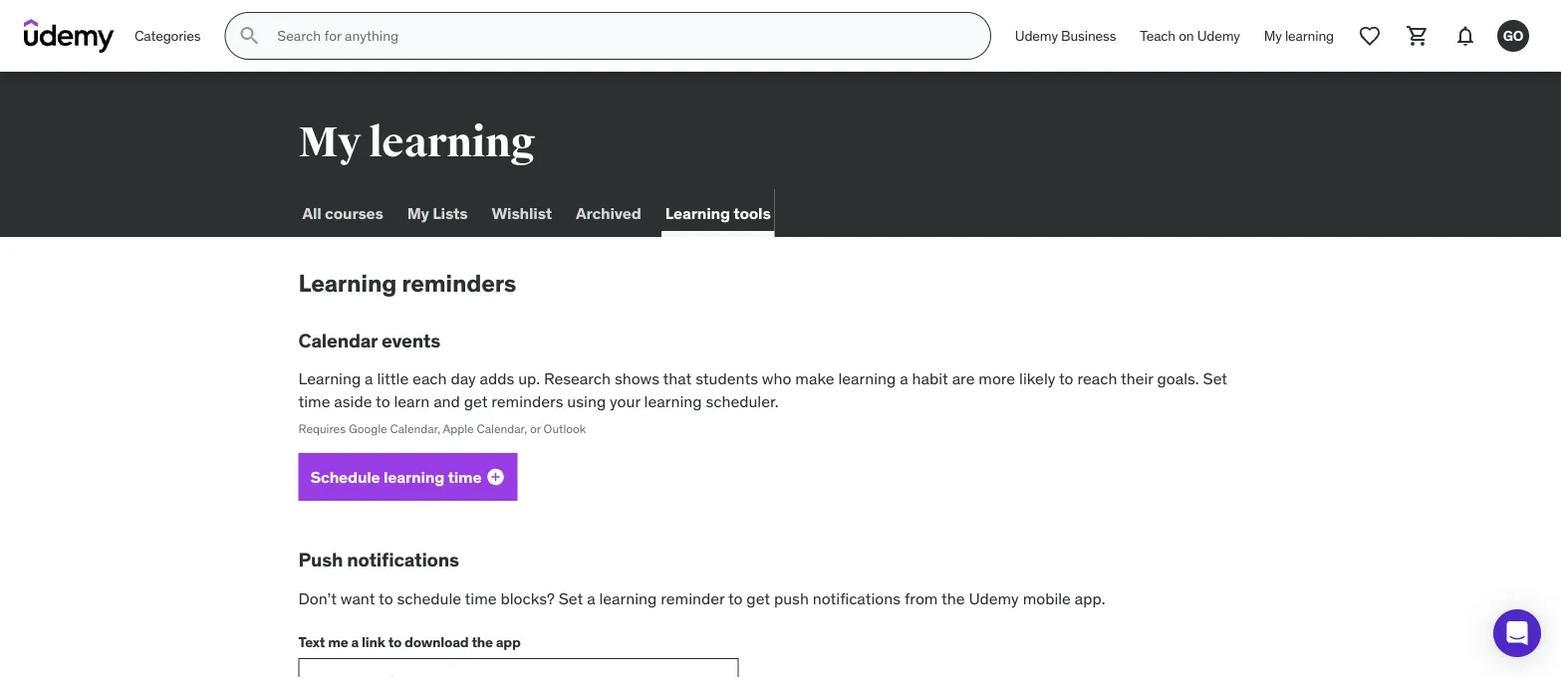 Task type: locate. For each thing, give the bounding box(es) containing it.
my lists link
[[403, 189, 472, 237]]

make
[[796, 369, 835, 389]]

0 horizontal spatial my learning
[[298, 117, 535, 168]]

to right reminder
[[728, 588, 743, 609]]

the
[[942, 588, 965, 609], [472, 633, 493, 651]]

teach
[[1140, 27, 1176, 45]]

shopping cart with 0 items image
[[1406, 24, 1430, 48]]

archived
[[576, 203, 642, 223]]

me
[[328, 633, 348, 651]]

notifications
[[347, 548, 459, 572], [813, 588, 901, 609]]

calendar
[[298, 329, 378, 353]]

small image
[[486, 468, 506, 488]]

that
[[663, 369, 692, 389]]

2 calendar, from the left
[[477, 421, 527, 437]]

a
[[365, 369, 373, 389], [900, 369, 909, 389], [587, 588, 596, 609], [351, 633, 359, 651]]

categories button
[[123, 12, 213, 60]]

1 horizontal spatial set
[[1203, 369, 1228, 389]]

time up requires
[[298, 391, 330, 412]]

1 vertical spatial my
[[298, 117, 361, 168]]

udemy business link
[[1003, 12, 1128, 60]]

1 vertical spatial time
[[448, 467, 482, 487]]

udemy image
[[24, 19, 115, 53]]

learning down apple
[[384, 467, 445, 487]]

2 vertical spatial my
[[407, 203, 429, 223]]

learning up calendar
[[298, 268, 397, 298]]

push
[[298, 548, 343, 572]]

1 vertical spatial reminders
[[492, 391, 564, 412]]

learning tools link
[[661, 189, 775, 237]]

or
[[530, 421, 541, 437]]

the right from
[[942, 588, 965, 609]]

0 vertical spatial set
[[1203, 369, 1228, 389]]

1 vertical spatial get
[[747, 588, 770, 609]]

get down day
[[464, 391, 488, 412]]

reminders
[[402, 268, 516, 298], [492, 391, 564, 412]]

1 horizontal spatial the
[[942, 588, 965, 609]]

time left blocks?
[[465, 588, 497, 609]]

my up the all courses
[[298, 117, 361, 168]]

learning down that
[[644, 391, 702, 412]]

notifications left from
[[813, 588, 901, 609]]

to right link
[[388, 633, 402, 651]]

mobile
[[1023, 588, 1071, 609]]

0 horizontal spatial the
[[472, 633, 493, 651]]

requires
[[298, 421, 346, 437]]

0 vertical spatial get
[[464, 391, 488, 412]]

time
[[298, 391, 330, 412], [448, 467, 482, 487], [465, 588, 497, 609]]

a right "me"
[[351, 633, 359, 651]]

get left push
[[747, 588, 770, 609]]

link
[[362, 633, 385, 651]]

schedule learning time button
[[298, 454, 518, 501]]

time left small icon
[[448, 467, 482, 487]]

habit
[[912, 369, 949, 389]]

don't
[[298, 588, 337, 609]]

learning
[[665, 203, 730, 223], [298, 268, 397, 298], [298, 369, 361, 389]]

my
[[1264, 27, 1282, 45], [298, 117, 361, 168], [407, 203, 429, 223]]

little
[[377, 369, 409, 389]]

day
[[451, 369, 476, 389]]

set inside learning a little each day adds up. research shows that students who make learning a habit are more likely to reach their goals. set time aside to learn and get reminders using your learning scheduler. requires google calendar, apple calendar, or outlook
[[1203, 369, 1228, 389]]

lists
[[433, 203, 468, 223]]

1 horizontal spatial my
[[407, 203, 429, 223]]

push
[[774, 588, 809, 609]]

0 vertical spatial my learning
[[1264, 27, 1334, 45]]

learning
[[1286, 27, 1334, 45], [369, 117, 535, 168], [839, 369, 896, 389], [644, 391, 702, 412], [384, 467, 445, 487], [599, 588, 657, 609]]

my lists
[[407, 203, 468, 223]]

my left lists
[[407, 203, 429, 223]]

text me a link to download the app
[[298, 633, 521, 651]]

research
[[544, 369, 611, 389]]

schedule
[[310, 467, 380, 487]]

set
[[1203, 369, 1228, 389], [559, 588, 583, 609]]

calendar, down learn
[[390, 421, 441, 437]]

go
[[1504, 27, 1524, 44]]

get inside learning a little each day adds up. research shows that students who make learning a habit are more likely to reach their goals. set time aside to learn and get reminders using your learning scheduler. requires google calendar, apple calendar, or outlook
[[464, 391, 488, 412]]

notifications up schedule
[[347, 548, 459, 572]]

1 horizontal spatial my learning
[[1264, 27, 1334, 45]]

likely
[[1020, 369, 1056, 389]]

app
[[496, 633, 521, 651]]

scheduler.
[[706, 391, 779, 412]]

0 vertical spatial notifications
[[347, 548, 459, 572]]

0 vertical spatial the
[[942, 588, 965, 609]]

1 horizontal spatial calendar,
[[477, 421, 527, 437]]

teach on udemy link
[[1128, 12, 1253, 60]]

0 vertical spatial my
[[1264, 27, 1282, 45]]

my for the my lists link
[[407, 203, 429, 223]]

1 vertical spatial learning
[[298, 268, 397, 298]]

submit search image
[[238, 24, 261, 48]]

2 horizontal spatial my
[[1264, 27, 1282, 45]]

my learning
[[1264, 27, 1334, 45], [298, 117, 535, 168]]

more
[[979, 369, 1016, 389]]

business
[[1061, 27, 1116, 45]]

to down little
[[376, 391, 390, 412]]

set right goals.
[[1203, 369, 1228, 389]]

to
[[1059, 369, 1074, 389], [376, 391, 390, 412], [379, 588, 393, 609], [728, 588, 743, 609], [388, 633, 402, 651]]

learning a little each day adds up. research shows that students who make learning a habit are more likely to reach their goals. set time aside to learn and get reminders using your learning scheduler. requires google calendar, apple calendar, or outlook
[[298, 369, 1228, 437]]

0 horizontal spatial get
[[464, 391, 488, 412]]

my right teach on udemy
[[1264, 27, 1282, 45]]

2 vertical spatial learning
[[298, 369, 361, 389]]

0 vertical spatial learning
[[665, 203, 730, 223]]

reminders down up. at the bottom left of the page
[[492, 391, 564, 412]]

my learning left wishlist image
[[1264, 27, 1334, 45]]

0 horizontal spatial set
[[559, 588, 583, 609]]

shows
[[615, 369, 660, 389]]

a right blocks?
[[587, 588, 596, 609]]

udemy left mobile
[[969, 588, 1019, 609]]

set right blocks?
[[559, 588, 583, 609]]

calendar, left or
[[477, 421, 527, 437]]

the left app
[[472, 633, 493, 651]]

learning left tools
[[665, 203, 730, 223]]

0 horizontal spatial calendar,
[[390, 421, 441, 437]]

1 vertical spatial the
[[472, 633, 493, 651]]

udemy right on
[[1198, 27, 1241, 45]]

my learning up my lists
[[298, 117, 535, 168]]

learning up aside
[[298, 369, 361, 389]]

learning inside "learning tools" link
[[665, 203, 730, 223]]

wishlist image
[[1358, 24, 1382, 48]]

0 vertical spatial time
[[298, 391, 330, 412]]

blocks?
[[501, 588, 555, 609]]

get
[[464, 391, 488, 412], [747, 588, 770, 609]]

up.
[[518, 369, 540, 389]]

each
[[413, 369, 447, 389]]

go link
[[1490, 12, 1538, 60]]

reminders down lists
[[402, 268, 516, 298]]

1 vertical spatial notifications
[[813, 588, 901, 609]]

calendar,
[[390, 421, 441, 437], [477, 421, 527, 437]]

udemy
[[1015, 27, 1058, 45], [1198, 27, 1241, 45], [969, 588, 1019, 609]]

categories
[[135, 27, 201, 45]]

adds
[[480, 369, 515, 389]]



Task type: describe. For each thing, give the bounding box(es) containing it.
1 horizontal spatial get
[[747, 588, 770, 609]]

tools
[[734, 203, 771, 223]]

all courses
[[302, 203, 383, 223]]

my learning inside my learning link
[[1264, 27, 1334, 45]]

learning right make in the right bottom of the page
[[839, 369, 896, 389]]

app.
[[1075, 588, 1106, 609]]

aside
[[334, 391, 372, 412]]

learning for learning reminders
[[298, 268, 397, 298]]

my for my learning link
[[1264, 27, 1282, 45]]

schedule
[[397, 588, 461, 609]]

learning reminders
[[298, 268, 516, 298]]

udemy business
[[1015, 27, 1116, 45]]

learning inside learning a little each day adds up. research shows that students who make learning a habit are more likely to reach their goals. set time aside to learn and get reminders using your learning scheduler. requires google calendar, apple calendar, or outlook
[[298, 369, 361, 389]]

schedule learning time
[[310, 467, 482, 487]]

learn
[[394, 391, 430, 412]]

learning left wishlist image
[[1286, 27, 1334, 45]]

outlook
[[544, 421, 586, 437]]

learning for learning tools
[[665, 203, 730, 223]]

0 vertical spatial reminders
[[402, 268, 516, 298]]

2 vertical spatial time
[[465, 588, 497, 609]]

don't want to schedule time blocks? set a learning reminder to get push notifications from the udemy mobile app.
[[298, 588, 1106, 609]]

reminders inside learning a little each day adds up. research shows that students who make learning a habit are more likely to reach their goals. set time aside to learn and get reminders using your learning scheduler. requires google calendar, apple calendar, or outlook
[[492, 391, 564, 412]]

archived link
[[572, 189, 646, 237]]

courses
[[325, 203, 383, 223]]

time inside schedule learning time button
[[448, 467, 482, 487]]

text
[[298, 633, 325, 651]]

reach
[[1078, 369, 1118, 389]]

reminder
[[661, 588, 725, 609]]

wishlist link
[[488, 189, 556, 237]]

1 vertical spatial my learning
[[298, 117, 535, 168]]

teach on udemy
[[1140, 27, 1241, 45]]

udemy left business
[[1015, 27, 1058, 45]]

notifications image
[[1454, 24, 1478, 48]]

google
[[349, 421, 387, 437]]

download
[[405, 633, 469, 651]]

learning tools
[[665, 203, 771, 223]]

your
[[610, 391, 641, 412]]

1 calendar, from the left
[[390, 421, 441, 437]]

on
[[1179, 27, 1194, 45]]

goals.
[[1158, 369, 1200, 389]]

who
[[762, 369, 792, 389]]

a left habit
[[900, 369, 909, 389]]

1 vertical spatial set
[[559, 588, 583, 609]]

my learning link
[[1253, 12, 1346, 60]]

and
[[434, 391, 460, 412]]

from
[[905, 588, 938, 609]]

their
[[1121, 369, 1154, 389]]

calendar events
[[298, 329, 441, 353]]

0 horizontal spatial my
[[298, 117, 361, 168]]

push notifications
[[298, 548, 459, 572]]

learning up lists
[[369, 117, 535, 168]]

learning inside button
[[384, 467, 445, 487]]

learning left reminder
[[599, 588, 657, 609]]

all
[[302, 203, 322, 223]]

are
[[952, 369, 975, 389]]

a left little
[[365, 369, 373, 389]]

want
[[341, 588, 375, 609]]

to right likely
[[1059, 369, 1074, 389]]

1 horizontal spatial notifications
[[813, 588, 901, 609]]

time inside learning a little each day adds up. research shows that students who make learning a habit are more likely to reach their goals. set time aside to learn and get reminders using your learning scheduler. requires google calendar, apple calendar, or outlook
[[298, 391, 330, 412]]

Search for anything text field
[[273, 19, 967, 53]]

wishlist
[[492, 203, 552, 223]]

using
[[567, 391, 606, 412]]

all courses link
[[298, 189, 387, 237]]

students
[[696, 369, 758, 389]]

0 horizontal spatial notifications
[[347, 548, 459, 572]]

events
[[382, 329, 441, 353]]

to right want
[[379, 588, 393, 609]]

apple
[[443, 421, 474, 437]]



Task type: vqa. For each thing, say whether or not it's contained in the screenshot.
close on the top left of page
no



